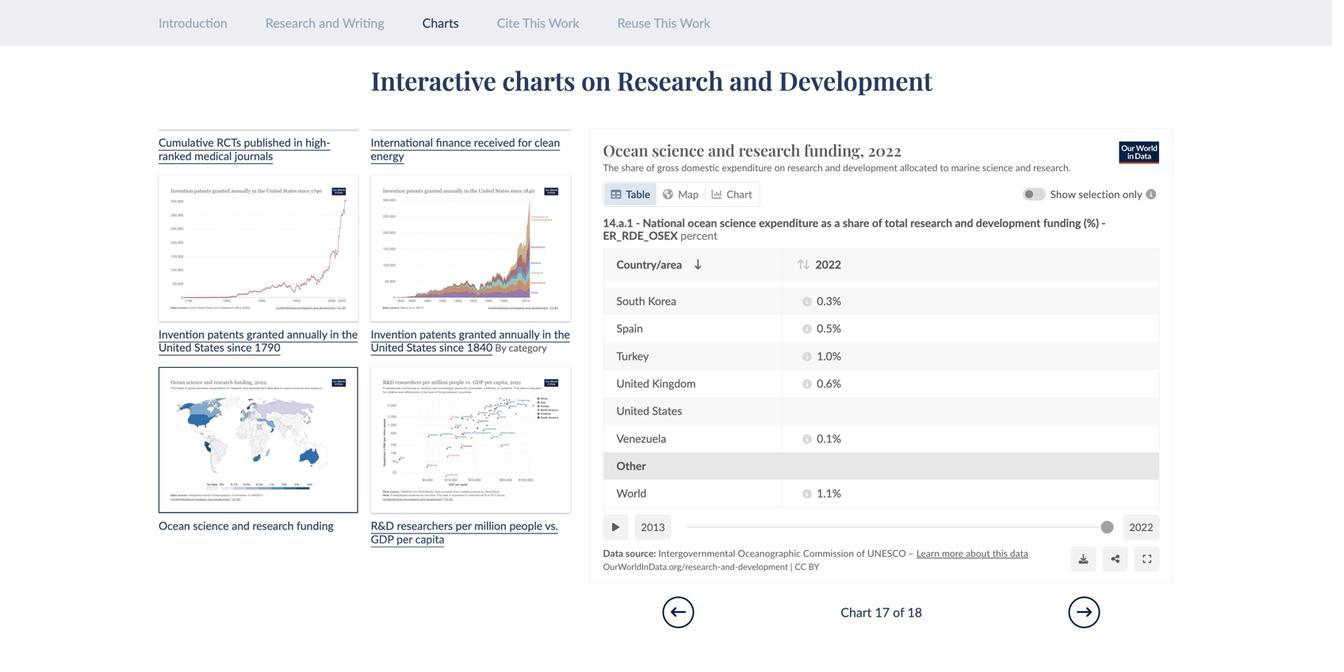Task type: vqa. For each thing, say whether or not it's contained in the screenshot.
consumption within Direct primary energy consumption from fossil fuels, nuclear, and renewables
no



Task type: describe. For each thing, give the bounding box(es) containing it.
unesco
[[868, 548, 906, 559]]

about
[[966, 548, 990, 559]]

0.6%
[[817, 377, 841, 390]]

writing
[[343, 15, 384, 31]]

14.a.1 - national ocean science expenditure as a share of total research and development funding (%) - er_rde_osex
[[603, 216, 1106, 242]]

learn
[[917, 548, 940, 559]]

go to previous slide image
[[671, 605, 686, 620]]

1 vertical spatial 2022
[[816, 258, 841, 271]]

researchers
[[397, 519, 453, 533]]

0 vertical spatial research
[[739, 139, 800, 160]]

this for reuse
[[654, 15, 677, 31]]

1 vertical spatial research
[[788, 162, 823, 173]]

granted for 1790
[[247, 327, 284, 341]]

14.a.1
[[603, 216, 633, 229]]

united inside invention patents granted annually in the united states since 1790
[[159, 341, 191, 354]]

south africa
[[617, 267, 677, 280]]

|
[[791, 561, 793, 572]]

1 horizontal spatial per
[[456, 519, 472, 533]]

ocean science and research funding, 2022 the share of gross domestic expenditure on research and development allocated to marine science and research.
[[603, 139, 1071, 173]]

ocean
[[688, 216, 717, 229]]

journals
[[235, 149, 273, 163]]

reuse this work
[[617, 15, 711, 31]]

source:
[[626, 548, 656, 559]]

cumulative rcts published in high- ranked medical journals
[[159, 136, 330, 163]]

of right 17
[[893, 605, 904, 620]]

development inside '14.a.1 - national ocean science expenditure as a share of total research and development funding (%) - er_rde_osex'
[[976, 216, 1041, 229]]

charts link
[[422, 15, 459, 31]]

south for south korea
[[617, 294, 645, 308]]

show selection only
[[1051, 188, 1143, 200]]

share nodes image
[[1111, 554, 1120, 564]]

18
[[908, 605, 922, 620]]

development
[[779, 63, 933, 97]]

in for invention patents granted annually in the united states since 1840
[[542, 327, 551, 341]]

go to next slide image
[[1077, 605, 1092, 620]]

introduction
[[159, 15, 227, 31]]

united inside invention patents granted annually in the united states since 1840
[[371, 341, 404, 354]]

2013
[[641, 521, 665, 533]]

17
[[875, 605, 890, 620]]

2022 inside ocean science and research funding, 2022 the share of gross domestic expenditure on research and development allocated to marine science and research.
[[868, 139, 902, 160]]

cite this work link
[[497, 15, 579, 31]]

circle info image for 1.0%
[[803, 352, 812, 361]]

selection
[[1079, 188, 1120, 200]]

cumulative
[[159, 136, 214, 149]]

chart column image
[[712, 189, 722, 199]]

states for 1840
[[407, 341, 436, 354]]

since for 1790
[[227, 341, 252, 354]]

percent
[[681, 229, 718, 242]]

ourworldindata.org/research-and-development | cc by
[[603, 561, 820, 572]]

r&d
[[371, 519, 394, 533]]

of inside '14.a.1 - national ocean science expenditure as a share of total research and development funding (%) - er_rde_osex'
[[872, 216, 882, 229]]

finance
[[436, 136, 471, 149]]

world
[[617, 486, 647, 500]]

2 horizontal spatial 2022
[[1130, 521, 1154, 533]]

show
[[1051, 188, 1076, 200]]

development inside ocean science and research funding, 2022 the share of gross domestic expenditure on research and development allocated to marine science and research.
[[843, 162, 898, 173]]

rcts
[[217, 136, 241, 149]]

only
[[1123, 188, 1143, 200]]

research and writing link
[[266, 15, 384, 31]]

by
[[495, 342, 506, 354]]

cite this work
[[497, 15, 579, 31]]

expenditure inside '14.a.1 - national ocean science expenditure as a share of total research and development funding (%) - er_rde_osex'
[[759, 216, 819, 229]]

2 - from the left
[[1102, 216, 1106, 229]]

2 vertical spatial development
[[738, 561, 788, 572]]

interactive
[[371, 63, 496, 97]]

oceanographic
[[738, 548, 801, 559]]

allocated
[[900, 162, 938, 173]]

vs.
[[545, 519, 558, 533]]

chart
[[841, 605, 872, 620]]

1 arrow down long image from the left
[[694, 259, 702, 270]]

expand image
[[1143, 554, 1151, 564]]

table link
[[605, 183, 657, 205]]

2 horizontal spatial states
[[652, 404, 682, 418]]

0.3%
[[817, 294, 841, 308]]

of left unesco
[[857, 548, 865, 559]]

0 horizontal spatial research
[[266, 15, 316, 31]]

circle info image right selection at the top right of page
[[1143, 189, 1160, 199]]

annually for 1790
[[287, 327, 327, 341]]

in for invention patents granted annually in the united states since 1790
[[330, 327, 339, 341]]

since for 1840
[[439, 341, 464, 354]]

r&d researchers per million people vs. gdp per capita link
[[371, 367, 570, 546]]

chart 17 of 18
[[841, 605, 922, 620]]

category
[[509, 342, 547, 354]]

1 circle info image from the top
[[803, 242, 812, 251]]

and-
[[721, 561, 738, 572]]

and inside '14.a.1 - national ocean science expenditure as a share of total research and development funding (%) - er_rde_osex'
[[955, 216, 973, 229]]

map
[[678, 188, 699, 200]]

national
[[643, 216, 685, 229]]

expenditure inside ocean science and research funding, 2022 the share of gross domestic expenditure on research and development allocated to marine science and research.
[[722, 162, 772, 173]]

circle info image for spain
[[803, 324, 812, 334]]

this
[[993, 548, 1008, 559]]

on inside ocean science and research funding, 2022 the share of gross domestic expenditure on research and development allocated to marine science and research.
[[775, 162, 785, 173]]

for
[[518, 136, 532, 149]]

gdp
[[371, 532, 394, 546]]

data
[[1010, 548, 1029, 559]]

country/area
[[617, 258, 682, 271]]

a
[[835, 216, 840, 229]]

to
[[940, 162, 949, 173]]

research and writing
[[266, 15, 384, 31]]

cite
[[497, 15, 520, 31]]

ocean science and research funding, 2022 link
[[603, 139, 1160, 160]]

korea
[[648, 294, 677, 308]]

as
[[821, 216, 832, 229]]

invention patents granted annually in the united states since 1840 link
[[371, 175, 570, 354]]

charts
[[502, 63, 575, 97]]

gross
[[657, 162, 679, 173]]



Task type: locate. For each thing, give the bounding box(es) containing it.
patents inside invention patents granted annually in the united states since 1790
[[207, 327, 244, 341]]

2 south from the top
[[617, 294, 645, 308]]

south left africa
[[617, 267, 645, 280]]

work right reuse
[[680, 15, 711, 31]]

people
[[509, 519, 543, 533]]

- right 14.a.1
[[636, 216, 640, 229]]

0 vertical spatial science
[[652, 139, 705, 160]]

this
[[523, 15, 546, 31], [654, 15, 677, 31]]

patents left "1840"
[[420, 327, 456, 341]]

international finance received for clean energy link
[[371, 0, 570, 163]]

0.1% down as
[[817, 239, 841, 253]]

annually right the 1790
[[287, 327, 327, 341]]

funding,
[[804, 139, 864, 160]]

0 horizontal spatial this
[[523, 15, 546, 31]]

in left high-
[[294, 136, 303, 149]]

in right the 1790
[[330, 327, 339, 341]]

0 horizontal spatial share
[[622, 162, 644, 173]]

1 annually from the left
[[287, 327, 327, 341]]

patents for 1790
[[207, 327, 244, 341]]

1 horizontal spatial work
[[680, 15, 711, 31]]

download image
[[1079, 554, 1089, 564]]

circle info image
[[803, 242, 812, 251], [803, 324, 812, 334], [803, 434, 812, 444], [803, 489, 812, 499]]

learn more about this data link
[[917, 548, 1029, 559]]

states down kingdom
[[652, 404, 682, 418]]

since
[[227, 341, 252, 354], [439, 341, 464, 354]]

development down 'oceanographic'
[[738, 561, 788, 572]]

2 horizontal spatial development
[[976, 216, 1041, 229]]

2 horizontal spatial science
[[983, 162, 1013, 173]]

1 horizontal spatial granted
[[459, 327, 496, 341]]

3 circle info image from the top
[[803, 434, 812, 444]]

0 horizontal spatial granted
[[247, 327, 284, 341]]

the for invention patents granted annually in the united states since 1840
[[554, 327, 570, 341]]

0 horizontal spatial per
[[397, 532, 413, 546]]

patents left the 1790
[[207, 327, 244, 341]]

science right marine
[[983, 162, 1013, 173]]

in
[[294, 136, 303, 149], [330, 327, 339, 341], [542, 327, 551, 341]]

states inside invention patents granted annually in the united states since 1790
[[194, 341, 224, 354]]

work for reuse this work
[[680, 15, 711, 31]]

in inside 'cumulative rcts published in high- ranked medical journals'
[[294, 136, 303, 149]]

0.5%
[[817, 322, 841, 335]]

earth americas image
[[663, 189, 674, 199]]

1.0%
[[817, 349, 841, 363]]

ourworldindata.org/research-
[[603, 561, 721, 572]]

2022 right arrow up long image
[[816, 258, 841, 271]]

0 horizontal spatial states
[[194, 341, 224, 354]]

1 horizontal spatial invention
[[371, 327, 417, 341]]

1 vertical spatial 0.1%
[[817, 432, 841, 445]]

in up category
[[542, 327, 551, 341]]

clean
[[535, 136, 560, 149]]

1 horizontal spatial patents
[[420, 327, 456, 341]]

arrow up long image
[[797, 259, 805, 270]]

circle info image for 0.3%
[[803, 297, 812, 306]]

1 horizontal spatial states
[[407, 341, 436, 354]]

expenditure left as
[[759, 216, 819, 229]]

states left "1840"
[[407, 341, 436, 354]]

0 vertical spatial on
[[581, 63, 611, 97]]

0 vertical spatial expenditure
[[722, 162, 772, 173]]

spain
[[617, 322, 643, 335]]

research
[[739, 139, 800, 160], [788, 162, 823, 173], [911, 216, 953, 229]]

africa
[[648, 267, 677, 280]]

1 horizontal spatial since
[[439, 341, 464, 354]]

0 vertical spatial 0.1%
[[817, 239, 841, 253]]

the inside invention patents granted annually in the united states since 1840
[[554, 327, 570, 341]]

1 the from the left
[[342, 327, 358, 341]]

2 the from the left
[[554, 327, 570, 341]]

granted
[[247, 327, 284, 341], [459, 327, 496, 341]]

research left writing
[[266, 15, 316, 31]]

patents for 1840
[[420, 327, 456, 341]]

1 horizontal spatial on
[[775, 162, 785, 173]]

patents inside invention patents granted annually in the united states since 1840
[[420, 327, 456, 341]]

international finance received for clean energy
[[371, 136, 560, 163]]

1 vertical spatial south
[[617, 294, 645, 308]]

share down "ocean"
[[622, 162, 644, 173]]

0 horizontal spatial 2022
[[816, 258, 841, 271]]

research down "reuse this work" "link"
[[617, 63, 723, 97]]

2 this from the left
[[654, 15, 677, 31]]

1 0.1% from the top
[[817, 239, 841, 253]]

chart
[[727, 188, 753, 200]]

ranked
[[159, 149, 192, 163]]

research inside '14.a.1 - national ocean science expenditure as a share of total research and development funding (%) - er_rde_osex'
[[911, 216, 953, 229]]

circle info image left the 1.0%
[[803, 352, 812, 361]]

research
[[266, 15, 316, 31], [617, 63, 723, 97]]

by category
[[495, 342, 547, 354]]

0 vertical spatial development
[[843, 162, 898, 173]]

annually up by category
[[499, 327, 540, 341]]

high-
[[305, 136, 330, 149]]

other
[[617, 459, 646, 472]]

1 horizontal spatial the
[[554, 327, 570, 341]]

the inside invention patents granted annually in the united states since 1790
[[342, 327, 358, 341]]

2 invention from the left
[[371, 327, 417, 341]]

circle info image for venezuela
[[803, 434, 812, 444]]

1 vertical spatial expenditure
[[759, 216, 819, 229]]

2.4%
[[817, 267, 841, 280]]

since left the 1790
[[227, 341, 252, 354]]

cumulative rcts published in high- ranked medical journals link
[[159, 0, 358, 163]]

invention patents granted annually in the united states since 1790
[[159, 327, 358, 354]]

states left the 1790
[[194, 341, 224, 354]]

(%)
[[1084, 216, 1099, 229]]

reuse this work link
[[617, 15, 711, 31]]

work
[[549, 15, 579, 31], [680, 15, 711, 31]]

share inside '14.a.1 - national ocean science expenditure as a share of total research and development funding (%) - er_rde_osex'
[[843, 216, 870, 229]]

data
[[603, 548, 624, 559]]

united
[[159, 341, 191, 354], [371, 341, 404, 354], [617, 377, 650, 390], [617, 404, 650, 418]]

annually
[[287, 327, 327, 341], [499, 327, 540, 341]]

0 horizontal spatial invention
[[159, 327, 205, 341]]

0 horizontal spatial annually
[[287, 327, 327, 341]]

this right reuse
[[654, 15, 677, 31]]

1 granted from the left
[[247, 327, 284, 341]]

this for cite
[[523, 15, 546, 31]]

this right cite
[[523, 15, 546, 31]]

charts
[[422, 15, 459, 31]]

intergovernmental
[[659, 548, 736, 559]]

interactive charts on research and development
[[371, 63, 933, 97]]

0 horizontal spatial arrow down long image
[[694, 259, 702, 270]]

science down chart
[[720, 216, 756, 229]]

science
[[652, 139, 705, 160], [983, 162, 1013, 173], [720, 216, 756, 229]]

- right (%)
[[1102, 216, 1106, 229]]

2 circle info image from the top
[[803, 324, 812, 334]]

science up gross
[[652, 139, 705, 160]]

map link
[[657, 183, 705, 205]]

research right total
[[911, 216, 953, 229]]

1790
[[255, 341, 280, 354]]

annually inside invention patents granted annually in the united states since 1840
[[499, 327, 540, 341]]

development down ocean science and research funding, 2022 link
[[843, 162, 898, 173]]

2 arrow down long image from the left
[[803, 259, 811, 270]]

of left gross
[[646, 162, 655, 173]]

0 vertical spatial research
[[266, 15, 316, 31]]

0 horizontal spatial the
[[342, 327, 358, 341]]

1 work from the left
[[549, 15, 579, 31]]

invention for invention patents granted annually in the united states since 1790
[[159, 327, 205, 341]]

since inside invention patents granted annually in the united states since 1790
[[227, 341, 252, 354]]

2 vertical spatial 2022
[[1130, 521, 1154, 533]]

0 horizontal spatial patents
[[207, 327, 244, 341]]

2 vertical spatial research
[[911, 216, 953, 229]]

–
[[909, 548, 914, 559]]

annually for 1840
[[499, 327, 540, 341]]

of left total
[[872, 216, 882, 229]]

0 vertical spatial 2022
[[868, 139, 902, 160]]

2022 up expand icon
[[1130, 521, 1154, 533]]

1840
[[467, 341, 493, 354]]

since left "1840"
[[439, 341, 464, 354]]

1 horizontal spatial 2022
[[868, 139, 902, 160]]

patents
[[207, 327, 244, 341], [420, 327, 456, 341]]

expenditure up chart
[[722, 162, 772, 173]]

0 vertical spatial south
[[617, 267, 645, 280]]

the
[[603, 162, 619, 173]]

medical
[[195, 149, 232, 163]]

2 vertical spatial science
[[720, 216, 756, 229]]

1 horizontal spatial development
[[843, 162, 898, 173]]

invention patents granted annually in the united states since 1840
[[371, 327, 570, 354]]

1 horizontal spatial research
[[617, 63, 723, 97]]

published
[[244, 136, 291, 149]]

in inside invention patents granted annually in the united states since 1840
[[542, 327, 551, 341]]

research down funding,
[[788, 162, 823, 173]]

energy
[[371, 149, 404, 163]]

since inside invention patents granted annually in the united states since 1840
[[439, 341, 464, 354]]

share inside ocean science and research funding, 2022 the share of gross domestic expenditure on research and development allocated to marine science and research.
[[622, 162, 644, 173]]

invention inside invention patents granted annually in the united states since 1840
[[371, 327, 417, 341]]

arrow down long image left 2.4%
[[803, 259, 811, 270]]

table image
[[611, 189, 621, 199]]

million
[[474, 519, 507, 533]]

south for south africa
[[617, 267, 645, 280]]

0 vertical spatial share
[[622, 162, 644, 173]]

1 horizontal spatial -
[[1102, 216, 1106, 229]]

1 horizontal spatial annually
[[499, 327, 540, 341]]

ourworldindata.org/research-and-development link
[[603, 561, 788, 572]]

united states
[[617, 404, 682, 418]]

2 work from the left
[[680, 15, 711, 31]]

annually inside invention patents granted annually in the united states since 1790
[[287, 327, 327, 341]]

2 patents from the left
[[420, 327, 456, 341]]

1 patents from the left
[[207, 327, 244, 341]]

invention inside invention patents granted annually in the united states since 1790
[[159, 327, 205, 341]]

venezuela
[[617, 432, 666, 445]]

circle info image
[[1143, 189, 1160, 199], [803, 297, 812, 306], [803, 352, 812, 361], [803, 379, 812, 389]]

2 horizontal spatial in
[[542, 327, 551, 341]]

circle info image for world
[[803, 489, 812, 499]]

0 horizontal spatial in
[[294, 136, 303, 149]]

1 vertical spatial on
[[775, 162, 785, 173]]

0 horizontal spatial development
[[738, 561, 788, 572]]

states inside invention patents granted annually in the united states since 1840
[[407, 341, 436, 354]]

0 horizontal spatial science
[[652, 139, 705, 160]]

research up chart
[[739, 139, 800, 160]]

0 horizontal spatial -
[[636, 216, 640, 229]]

1.1%
[[817, 486, 841, 500]]

of
[[646, 162, 655, 173], [872, 216, 882, 229], [857, 548, 865, 559], [893, 605, 904, 620]]

1 horizontal spatial share
[[843, 216, 870, 229]]

2 since from the left
[[439, 341, 464, 354]]

4 circle info image from the top
[[803, 489, 812, 499]]

states
[[194, 341, 224, 354], [407, 341, 436, 354], [652, 404, 682, 418]]

arrow down long image
[[694, 259, 702, 270], [803, 259, 811, 270]]

total
[[885, 216, 908, 229]]

1 south from the top
[[617, 267, 645, 280]]

cc
[[795, 561, 807, 572]]

circle info image left 0.6%
[[803, 379, 812, 389]]

work right cite
[[549, 15, 579, 31]]

south up spain
[[617, 294, 645, 308]]

2 0.1% from the top
[[817, 432, 841, 445]]

south korea
[[617, 294, 677, 308]]

0 horizontal spatial on
[[581, 63, 611, 97]]

2022 up the allocated
[[868, 139, 902, 160]]

kingdom
[[652, 377, 696, 390]]

0 horizontal spatial work
[[549, 15, 579, 31]]

0.1% up 1.1%
[[817, 432, 841, 445]]

science inside '14.a.1 - national ocean science expenditure as a share of total research and development funding (%) - er_rde_osex'
[[720, 216, 756, 229]]

arrow down long image down percent
[[694, 259, 702, 270]]

of inside ocean science and research funding, 2022 the share of gross domestic expenditure on research and development allocated to marine science and research.
[[646, 162, 655, 173]]

1 horizontal spatial arrow down long image
[[803, 259, 811, 270]]

share right a
[[843, 216, 870, 229]]

work for cite this work
[[549, 15, 579, 31]]

granted inside invention patents granted annually in the united states since 1790
[[247, 327, 284, 341]]

invention
[[159, 327, 205, 341], [371, 327, 417, 341]]

2 annually from the left
[[499, 327, 540, 341]]

1 since from the left
[[227, 341, 252, 354]]

by
[[809, 561, 820, 572]]

1 invention from the left
[[159, 327, 205, 341]]

0.1%
[[817, 239, 841, 253], [817, 432, 841, 445]]

play image
[[612, 522, 619, 532]]

per left million
[[456, 519, 472, 533]]

circle info image for 0.6%
[[803, 379, 812, 389]]

granted inside invention patents granted annually in the united states since 1840
[[459, 327, 496, 341]]

1 vertical spatial share
[[843, 216, 870, 229]]

1 vertical spatial research
[[617, 63, 723, 97]]

r&d researchers per million people vs. gdp per capita
[[371, 519, 558, 546]]

commission
[[803, 548, 854, 559]]

chart link
[[705, 183, 759, 205]]

states for 1790
[[194, 341, 224, 354]]

received
[[474, 136, 515, 149]]

0 horizontal spatial since
[[227, 341, 252, 354]]

1 this from the left
[[523, 15, 546, 31]]

and
[[319, 15, 340, 31], [730, 63, 773, 97], [708, 139, 735, 160], [825, 162, 841, 173], [1016, 162, 1031, 173], [955, 216, 973, 229]]

2 granted from the left
[[459, 327, 496, 341]]

international
[[371, 136, 433, 149]]

er_rde_osex
[[603, 229, 678, 242]]

funding
[[1044, 216, 1081, 229]]

1 - from the left
[[636, 216, 640, 229]]

circle info image left 0.3% at the right top
[[803, 297, 812, 306]]

development left funding
[[976, 216, 1041, 229]]

1 horizontal spatial science
[[720, 216, 756, 229]]

1 horizontal spatial in
[[330, 327, 339, 341]]

invention for invention patents granted annually in the united states since 1840
[[371, 327, 417, 341]]

1 vertical spatial development
[[976, 216, 1041, 229]]

1 vertical spatial science
[[983, 162, 1013, 173]]

research.
[[1034, 162, 1071, 173]]

1 horizontal spatial this
[[654, 15, 677, 31]]

development
[[843, 162, 898, 173], [976, 216, 1041, 229], [738, 561, 788, 572]]

the for invention patents granted annually in the united states since 1790
[[342, 327, 358, 341]]

granted for 1840
[[459, 327, 496, 341]]

in inside invention patents granted annually in the united states since 1790
[[330, 327, 339, 341]]

per right gdp
[[397, 532, 413, 546]]

domestic
[[682, 162, 720, 173]]



